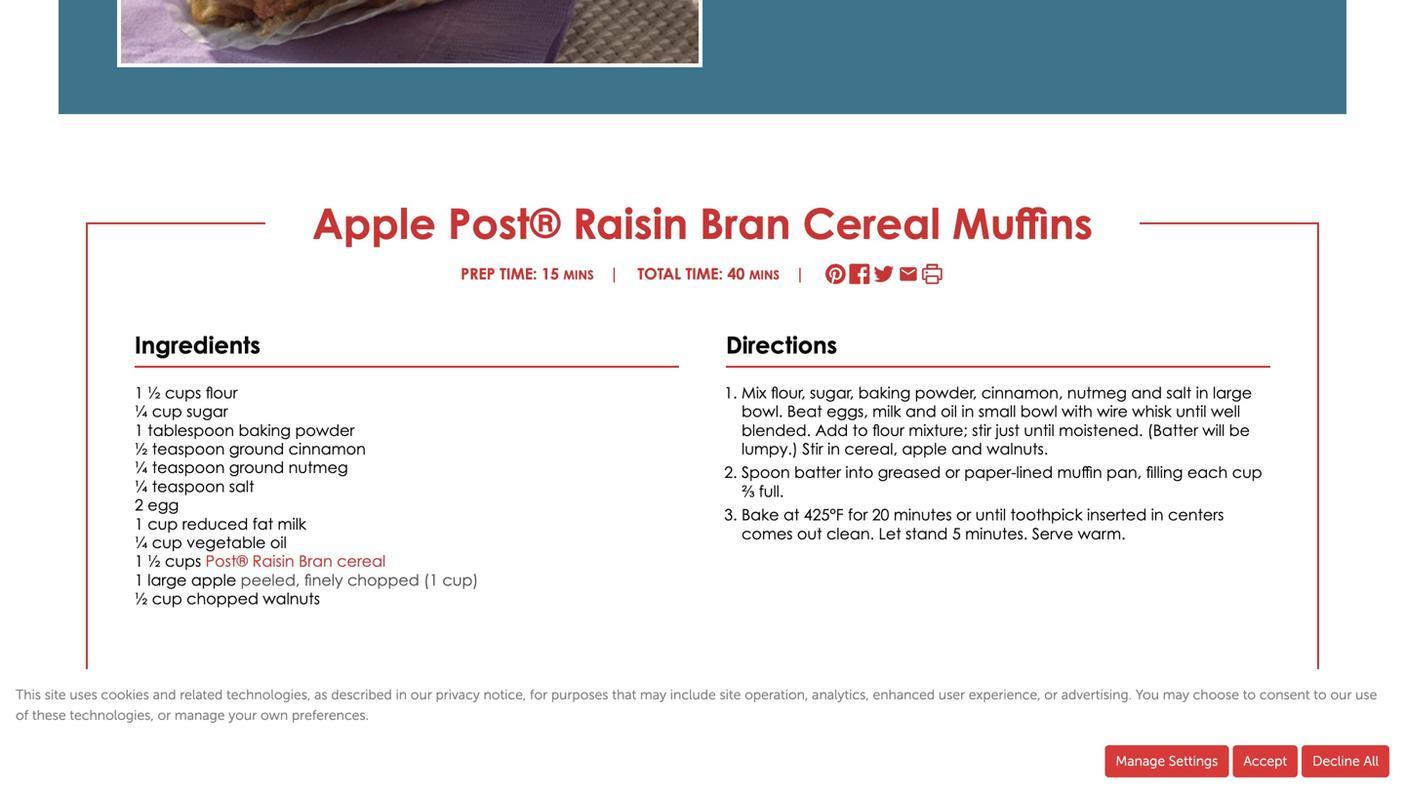 Task type: describe. For each thing, give the bounding box(es) containing it.
to inside mix flour, sugar, baking powder, cinnamon, nutmeg and salt in large bowl. beat eggs, milk and oil in small bowl with wire whisk until well blended. add to flour mixture; stir just until moistened. (batter will be lumpy.) stir in cereal, apple and walnuts. spoon batter into greased or paper-lined muffin pan, filling each cup ⅔ full. bake at 425°f for 20 minutes or until toothpick inserted in centers comes out clean. let stand 5 minutes. serve warm.
[[853, 421, 868, 440]]

serve
[[1032, 524, 1074, 543]]

tablespoon
[[148, 421, 234, 440]]

purposes
[[551, 687, 609, 703]]

bowl.
[[742, 402, 783, 421]]

2 cups from the top
[[165, 552, 201, 571]]

milk inside mix flour, sugar, baking powder, cinnamon, nutmeg and salt in large bowl. beat eggs, milk and oil in small bowl with wire whisk until well blended. add to flour mixture; stir just until moistened. (batter will be lumpy.) stir in cereal, apple and walnuts. spoon batter into greased or paper-lined muffin pan, filling each cup ⅔ full. bake at 425°f for 20 minutes or until toothpick inserted in centers comes out clean. let stand 5 minutes. serve warm.
[[873, 402, 902, 421]]

into
[[846, 463, 874, 482]]

fat
[[253, 515, 273, 533]]

2 ¼ from the top
[[135, 459, 148, 477]]

finely
[[304, 571, 343, 589]]

at
[[784, 506, 800, 524]]

sugar,
[[810, 384, 854, 402]]

20
[[872, 506, 890, 524]]

decline all button
[[1302, 746, 1390, 778]]

and up mixture;
[[906, 402, 937, 421]]

pan,
[[1107, 463, 1142, 482]]

batter
[[795, 463, 841, 482]]

apple
[[312, 198, 436, 249]]

½ down 2
[[135, 590, 148, 608]]

you
[[1136, 687, 1160, 703]]

privacy notice
[[436, 687, 523, 703]]

just
[[996, 421, 1020, 440]]

powder,
[[915, 384, 977, 402]]

all
[[1364, 754, 1379, 770]]

stir
[[972, 421, 992, 440]]

prep time: 15 mins
[[461, 264, 594, 283]]

analytics,
[[812, 687, 869, 703]]

baking inside 1 ½ cups flour ¼ cup sugar 1 tablespoon baking powder ½ teaspoon ground cinnamon ¼ teaspoon ground nutmeg ¼ teaspoon salt 2 egg 1 cup reduced fat milk ¼ cup vegetable oil 1 ½ cups post® raisin bran cereal 1 large apple peeled, finely chopped (1 cup) ½ cup chopped walnuts
[[239, 421, 291, 440]]

uses
[[70, 687, 97, 703]]

own
[[261, 708, 288, 724]]

consent
[[1260, 687, 1310, 703]]

bowl
[[1021, 402, 1058, 421]]

accept button
[[1233, 746, 1298, 778]]

ingredients
[[135, 331, 267, 359]]

bran inside 1 ½ cups flour ¼ cup sugar 1 tablespoon baking powder ½ teaspoon ground cinnamon ¼ teaspoon ground nutmeg ¼ teaspoon salt 2 egg 1 cup reduced fat milk ¼ cup vegetable oil 1 ½ cups post® raisin bran cereal 1 large apple peeled, finely chopped (1 cup) ½ cup chopped walnuts
[[299, 552, 333, 571]]

large inside 1 ½ cups flour ¼ cup sugar 1 tablespoon baking powder ½ teaspoon ground cinnamon ¼ teaspoon ground nutmeg ¼ teaspoon salt 2 egg 1 cup reduced fat milk ¼ cup vegetable oil 1 ½ cups post® raisin bran cereal 1 large apple peeled, finely chopped (1 cup) ½ cup chopped walnuts
[[148, 571, 187, 589]]

1 teaspoon from the top
[[152, 440, 225, 458]]

minutes.
[[966, 524, 1028, 543]]

⅔
[[742, 482, 755, 501]]

manage
[[175, 708, 225, 724]]

time: for total
[[686, 264, 723, 283]]

0 horizontal spatial until
[[976, 506, 1006, 524]]

for inside , for purposes that may include site operation, analytics, enhanced user experience, or advertising. you may choose to consent to our use of these technologies, or manage your own preferences.
[[530, 687, 548, 703]]

in our
[[396, 687, 432, 703]]

1 horizontal spatial chopped
[[347, 571, 419, 589]]

4 1 from the top
[[135, 552, 143, 571]]

40
[[728, 264, 745, 283]]

or left manage
[[158, 708, 171, 724]]

2
[[135, 496, 143, 515]]

moistened.
[[1059, 421, 1143, 440]]

site inside , for purposes that may include site operation, analytics, enhanced user experience, or advertising. you may choose to consent to our use of these technologies, or manage your own preferences.
[[720, 687, 741, 703]]

, for purposes that may include site operation, analytics, enhanced user experience, or advertising. you may choose to consent to our use of these technologies, or manage your own preferences.
[[16, 687, 1378, 724]]

0 vertical spatial raisin
[[573, 198, 688, 249]]

add
[[816, 421, 848, 440]]

15
[[542, 264, 559, 283]]

comes
[[742, 524, 793, 543]]

user
[[939, 687, 965, 703]]

manage
[[1116, 754, 1166, 770]]

(batter
[[1148, 421, 1199, 440]]

reduced
[[182, 515, 248, 533]]

lined
[[1017, 463, 1053, 482]]

preferences.
[[292, 708, 369, 724]]

salt inside 1 ½ cups flour ¼ cup sugar 1 tablespoon baking powder ½ teaspoon ground cinnamon ¼ teaspoon ground nutmeg ¼ teaspoon salt 2 egg 1 cup reduced fat milk ¼ cup vegetable oil 1 ½ cups post® raisin bran cereal 1 large apple peeled, finely chopped (1 cup) ½ cup chopped walnuts
[[229, 477, 254, 496]]

2 may from the left
[[1163, 687, 1190, 703]]

cinnamon
[[289, 440, 366, 458]]

post® raisin bran cereal link
[[206, 552, 386, 571]]

this
[[16, 687, 41, 703]]

oil inside mix flour, sugar, baking powder, cinnamon, nutmeg and salt in large bowl. beat eggs, milk and oil in small bowl with wire whisk until well blended. add to flour mixture; stir just until moistened. (batter will be lumpy.) stir in cereal, apple and walnuts. spoon batter into greased or paper-lined muffin pan, filling each cup ⅔ full. bake at 425°f for 20 minutes or until toothpick inserted in centers comes out clean. let stand 5 minutes. serve warm.
[[941, 402, 958, 421]]

4 ¼ from the top
[[135, 533, 148, 552]]

2 ground from the top
[[229, 459, 284, 477]]

or up 5
[[957, 506, 972, 524]]

mins for 15
[[564, 267, 594, 283]]

use
[[1356, 687, 1378, 703]]

cup)
[[443, 571, 479, 589]]

1 cups from the top
[[165, 384, 201, 402]]

2 horizontal spatial until
[[1176, 402, 1207, 421]]

eggs,
[[827, 402, 868, 421]]

these
[[32, 708, 66, 724]]

1 1 from the top
[[135, 384, 143, 402]]

powder
[[295, 421, 355, 440]]

with
[[1062, 402, 1093, 421]]

out
[[797, 524, 822, 543]]

cereal
[[337, 552, 386, 571]]

warm.
[[1078, 524, 1126, 543]]

1 ground from the top
[[229, 440, 284, 458]]

wire
[[1097, 402, 1128, 421]]

small
[[979, 402, 1016, 421]]

your
[[229, 708, 257, 724]]

walnuts
[[263, 590, 320, 608]]

muffins
[[953, 198, 1093, 249]]

that
[[612, 687, 637, 703]]

each
[[1188, 463, 1228, 482]]

manage settings
[[1116, 754, 1219, 770]]

in up the stir
[[962, 402, 975, 421]]

cup inside mix flour, sugar, baking powder, cinnamon, nutmeg and salt in large bowl. beat eggs, milk and oil in small bowl with wire whisk until well blended. add to flour mixture; stir just until moistened. (batter will be lumpy.) stir in cereal, apple and walnuts. spoon batter into greased or paper-lined muffin pan, filling each cup ⅔ full. bake at 425°f for 20 minutes or until toothpick inserted in centers comes out clean. let stand 5 minutes. serve warm.
[[1233, 463, 1263, 482]]

flour,
[[771, 384, 806, 402]]

apple raisin bran muffins recipe image
[[117, 0, 703, 67]]



Task type: locate. For each thing, give the bounding box(es) containing it.
ground up fat
[[229, 459, 284, 477]]

baking left powder
[[239, 421, 291, 440]]

in left centers
[[1151, 506, 1164, 524]]

0 horizontal spatial time:
[[500, 264, 537, 283]]

1 vertical spatial apple
[[191, 571, 236, 589]]

technologies, up the 'own'
[[226, 687, 311, 703]]

1 mins from the left
[[564, 267, 594, 283]]

1 vertical spatial cups
[[165, 552, 201, 571]]

0 horizontal spatial flour
[[206, 384, 238, 402]]

1 vertical spatial milk
[[278, 515, 306, 533]]

time: left 15
[[500, 264, 537, 283]]

milk right fat
[[278, 515, 306, 533]]

0 horizontal spatial salt
[[229, 477, 254, 496]]

and
[[1132, 384, 1163, 402], [906, 402, 937, 421], [952, 440, 983, 458], [153, 687, 176, 703]]

mins inside total time: 40 mins
[[750, 267, 780, 283]]

1 horizontal spatial may
[[1163, 687, 1190, 703]]

time: for prep
[[500, 264, 537, 283]]

0 horizontal spatial for
[[530, 687, 548, 703]]

flour inside 1 ½ cups flour ¼ cup sugar 1 tablespoon baking powder ½ teaspoon ground cinnamon ¼ teaspoon ground nutmeg ¼ teaspoon salt 2 egg 1 cup reduced fat milk ¼ cup vegetable oil 1 ½ cups post® raisin bran cereal 1 large apple peeled, finely chopped (1 cup) ½ cup chopped walnuts
[[206, 384, 238, 402]]

flour up sugar
[[206, 384, 238, 402]]

1 horizontal spatial post®
[[448, 198, 561, 249]]

apple inside 1 ½ cups flour ¼ cup sugar 1 tablespoon baking powder ½ teaspoon ground cinnamon ¼ teaspoon ground nutmeg ¼ teaspoon salt 2 egg 1 cup reduced fat milk ¼ cup vegetable oil 1 ½ cups post® raisin bran cereal 1 large apple peeled, finely chopped (1 cup) ½ cup chopped walnuts
[[191, 571, 236, 589]]

0 vertical spatial apple
[[902, 440, 948, 458]]

mins for 40
[[750, 267, 780, 283]]

until down bowl on the bottom of page
[[1024, 421, 1055, 440]]

enhanced
[[873, 687, 935, 703]]

for
[[848, 506, 868, 524], [530, 687, 548, 703]]

1 time: from the left
[[500, 264, 537, 283]]

ground down tablespoon
[[229, 440, 284, 458]]

flour up cereal,
[[873, 421, 905, 440]]

large down vegetable
[[148, 571, 187, 589]]

oil down fat
[[270, 533, 287, 552]]

decline all
[[1313, 754, 1379, 770]]

beat
[[788, 402, 823, 421]]

milk
[[873, 402, 902, 421], [278, 515, 306, 533]]

1 vertical spatial oil
[[270, 533, 287, 552]]

1 vertical spatial large
[[148, 571, 187, 589]]

this site uses cookies and related technologies, as described in our privacy notice
[[16, 687, 523, 703]]

and up whisk at the bottom right of the page
[[1132, 384, 1163, 402]]

salt up whisk at the bottom right of the page
[[1167, 384, 1192, 402]]

minutes
[[894, 506, 952, 524]]

5
[[953, 524, 961, 543]]

cereal,
[[845, 440, 898, 458]]

1 horizontal spatial to
[[1243, 687, 1256, 703]]

0 horizontal spatial may
[[640, 687, 667, 703]]

total time: 40 mins
[[638, 264, 780, 283]]

2 1 from the top
[[135, 421, 143, 440]]

decline
[[1313, 754, 1360, 770]]

1 horizontal spatial bran
[[700, 198, 791, 249]]

nutmeg inside 1 ½ cups flour ¼ cup sugar 1 tablespoon baking powder ½ teaspoon ground cinnamon ¼ teaspoon ground nutmeg ¼ teaspoon salt 2 egg 1 cup reduced fat milk ¼ cup vegetable oil 1 ½ cups post® raisin bran cereal 1 large apple peeled, finely chopped (1 cup) ½ cup chopped walnuts
[[289, 459, 348, 477]]

advertising.
[[1062, 687, 1132, 703]]

apple post® raisin bran cereal muffins
[[312, 198, 1093, 249]]

0 horizontal spatial apple
[[191, 571, 236, 589]]

1
[[135, 384, 143, 402], [135, 421, 143, 440], [135, 515, 143, 533], [135, 552, 143, 571], [135, 571, 143, 589]]

apple down mixture;
[[902, 440, 948, 458]]

include
[[670, 687, 716, 703]]

0 horizontal spatial site
[[45, 687, 66, 703]]

total
[[638, 264, 681, 283]]

operation,
[[745, 687, 809, 703]]

large up well
[[1213, 384, 1253, 402]]

1 horizontal spatial for
[[848, 506, 868, 524]]

1 horizontal spatial milk
[[873, 402, 902, 421]]

nutmeg
[[1068, 384, 1127, 402], [289, 459, 348, 477]]

baking inside mix flour, sugar, baking powder, cinnamon, nutmeg and salt in large bowl. beat eggs, milk and oil in small bowl with wire whisk until well blended. add to flour mixture; stir just until moistened. (batter will be lumpy.) stir in cereal, apple and walnuts. spoon batter into greased or paper-lined muffin pan, filling each cup ⅔ full. bake at 425°f for 20 minutes or until toothpick inserted in centers comes out clean. let stand 5 minutes. serve warm.
[[859, 384, 911, 402]]

3 teaspoon from the top
[[152, 477, 225, 496]]

privacy notice link
[[436, 687, 523, 703]]

filling
[[1146, 463, 1184, 482]]

prep
[[461, 264, 496, 283]]

mix flour, sugar, baking powder, cinnamon, nutmeg and salt in large bowl. beat eggs, milk and oil in small bowl with wire whisk until well blended. add to flour mixture; stir just until moistened. (batter will be lumpy.) stir in cereal, apple and walnuts. spoon batter into greased or paper-lined muffin pan, filling each cup ⅔ full. bake at 425°f for 20 minutes or until toothpick inserted in centers comes out clean. let stand 5 minutes. serve warm.
[[742, 384, 1263, 543]]

and left related
[[153, 687, 176, 703]]

1 horizontal spatial nutmeg
[[1068, 384, 1127, 402]]

1 horizontal spatial salt
[[1167, 384, 1192, 402]]

experience,
[[969, 687, 1041, 703]]

apple inside mix flour, sugar, baking powder, cinnamon, nutmeg and salt in large bowl. beat eggs, milk and oil in small bowl with wire whisk until well blended. add to flour mixture; stir just until moistened. (batter will be lumpy.) stir in cereal, apple and walnuts. spoon batter into greased or paper-lined muffin pan, filling each cup ⅔ full. bake at 425°f for 20 minutes or until toothpick inserted in centers comes out clean. let stand 5 minutes. serve warm.
[[902, 440, 948, 458]]

0 vertical spatial cups
[[165, 384, 201, 402]]

until
[[1176, 402, 1207, 421], [1024, 421, 1055, 440], [976, 506, 1006, 524]]

egg
[[148, 496, 179, 515]]

½ up tablespoon
[[148, 384, 161, 402]]

1 horizontal spatial raisin
[[573, 198, 688, 249]]

0 horizontal spatial oil
[[270, 533, 287, 552]]

2 teaspoon from the top
[[152, 459, 225, 477]]

mins inside the prep time: 15 mins
[[564, 267, 594, 283]]

0 vertical spatial bran
[[700, 198, 791, 249]]

nutmeg inside mix flour, sugar, baking powder, cinnamon, nutmeg and salt in large bowl. beat eggs, milk and oil in small bowl with wire whisk until well blended. add to flour mixture; stir just until moistened. (batter will be lumpy.) stir in cereal, apple and walnuts. spoon batter into greased or paper-lined muffin pan, filling each cup ⅔ full. bake at 425°f for 20 minutes or until toothpick inserted in centers comes out clean. let stand 5 minutes. serve warm.
[[1068, 384, 1127, 402]]

0 horizontal spatial chopped
[[187, 590, 259, 608]]

directions
[[726, 331, 838, 359]]

425°f
[[804, 506, 844, 524]]

,
[[523, 687, 526, 703]]

1 vertical spatial chopped
[[187, 590, 259, 608]]

0 horizontal spatial bran
[[299, 552, 333, 571]]

0 vertical spatial baking
[[859, 384, 911, 402]]

as
[[314, 687, 328, 703]]

milk right eggs,
[[873, 402, 902, 421]]

0 horizontal spatial raisin
[[252, 552, 294, 571]]

sugar
[[187, 402, 228, 421]]

½ down egg
[[148, 552, 161, 571]]

technologies, inside , for purposes that may include site operation, analytics, enhanced user experience, or advertising. you may choose to consent to our use of these technologies, or manage your own preferences.
[[70, 708, 154, 724]]

1 horizontal spatial until
[[1024, 421, 1055, 440]]

0 vertical spatial large
[[1213, 384, 1253, 402]]

0 vertical spatial salt
[[1167, 384, 1192, 402]]

1 horizontal spatial baking
[[859, 384, 911, 402]]

0 vertical spatial post®
[[448, 198, 561, 249]]

mix
[[742, 384, 767, 402]]

baking up eggs,
[[859, 384, 911, 402]]

1 vertical spatial flour
[[873, 421, 905, 440]]

0 vertical spatial milk
[[873, 402, 902, 421]]

post® up the prep time: 15 mins
[[448, 198, 561, 249]]

0 horizontal spatial nutmeg
[[289, 459, 348, 477]]

large
[[1213, 384, 1253, 402], [148, 571, 187, 589]]

1 ½ cups flour ¼ cup sugar 1 tablespoon baking powder ½ teaspoon ground cinnamon ¼ teaspoon ground nutmeg ¼ teaspoon salt 2 egg 1 cup reduced fat milk ¼ cup vegetable oil 1 ½ cups post® raisin bran cereal 1 large apple peeled, finely chopped (1 cup) ½ cup chopped walnuts
[[135, 384, 479, 608]]

site right include on the bottom of page
[[720, 687, 741, 703]]

post® inside 1 ½ cups flour ¼ cup sugar 1 tablespoon baking powder ½ teaspoon ground cinnamon ¼ teaspoon ground nutmeg ¼ teaspoon salt 2 egg 1 cup reduced fat milk ¼ cup vegetable oil 1 ½ cups post® raisin bran cereal 1 large apple peeled, finely chopped (1 cup) ½ cup chopped walnuts
[[206, 552, 248, 571]]

3 1 from the top
[[135, 515, 143, 533]]

0 horizontal spatial technologies,
[[70, 708, 154, 724]]

may
[[640, 687, 667, 703], [1163, 687, 1190, 703]]

oil down 'powder,'
[[941, 402, 958, 421]]

for inside mix flour, sugar, baking powder, cinnamon, nutmeg and salt in large bowl. beat eggs, milk and oil in small bowl with wire whisk until well blended. add to flour mixture; stir just until moistened. (batter will be lumpy.) stir in cereal, apple and walnuts. spoon batter into greased or paper-lined muffin pan, filling each cup ⅔ full. bake at 425°f for 20 minutes or until toothpick inserted in centers comes out clean. let stand 5 minutes. serve warm.
[[848, 506, 868, 524]]

1 horizontal spatial mins
[[750, 267, 780, 283]]

1 horizontal spatial flour
[[873, 421, 905, 440]]

may right that
[[640, 687, 667, 703]]

1 vertical spatial salt
[[229, 477, 254, 496]]

until up minutes. on the right bottom
[[976, 506, 1006, 524]]

2 time: from the left
[[686, 264, 723, 283]]

stand
[[906, 524, 948, 543]]

0 horizontal spatial large
[[148, 571, 187, 589]]

post® down vegetable
[[206, 552, 248, 571]]

nutmeg down cinnamon
[[289, 459, 348, 477]]

salt up fat
[[229, 477, 254, 496]]

stir
[[803, 440, 823, 458]]

1 ¼ from the top
[[135, 402, 148, 421]]

1 vertical spatial bran
[[299, 552, 333, 571]]

2 site from the left
[[720, 687, 741, 703]]

chopped down peeled,
[[187, 590, 259, 608]]

salt
[[1167, 384, 1192, 402], [229, 477, 254, 496]]

lumpy.)
[[742, 440, 798, 458]]

clean.
[[827, 524, 875, 543]]

raisin bran logo image
[[1056, 767, 1335, 794]]

0 vertical spatial flour
[[206, 384, 238, 402]]

to left our at the bottom of the page
[[1314, 687, 1327, 703]]

1 horizontal spatial time:
[[686, 264, 723, 283]]

0 horizontal spatial to
[[853, 421, 868, 440]]

1 horizontal spatial large
[[1213, 384, 1253, 402]]

mins right 40
[[750, 267, 780, 283]]

oil
[[941, 402, 958, 421], [270, 533, 287, 552]]

1 horizontal spatial apple
[[902, 440, 948, 458]]

0 vertical spatial technologies,
[[226, 687, 311, 703]]

choose
[[1193, 687, 1240, 703]]

0 horizontal spatial post®
[[206, 552, 248, 571]]

let
[[879, 524, 902, 543]]

0 horizontal spatial mins
[[564, 267, 594, 283]]

blended.
[[742, 421, 811, 440]]

1 vertical spatial post®
[[206, 552, 248, 571]]

be
[[1230, 421, 1250, 440]]

milk inside 1 ½ cups flour ¼ cup sugar 1 tablespoon baking powder ½ teaspoon ground cinnamon ¼ teaspoon ground nutmeg ¼ teaspoon salt 2 egg 1 cup reduced fat milk ¼ cup vegetable oil 1 ½ cups post® raisin bran cereal 1 large apple peeled, finely chopped (1 cup) ½ cup chopped walnuts
[[278, 515, 306, 533]]

1 vertical spatial nutmeg
[[289, 459, 348, 477]]

walnuts.
[[987, 440, 1049, 458]]

mins right 15
[[564, 267, 594, 283]]

0 vertical spatial nutmeg
[[1068, 384, 1127, 402]]

1 vertical spatial for
[[530, 687, 548, 703]]

0 horizontal spatial baking
[[239, 421, 291, 440]]

raisin up peeled,
[[252, 552, 294, 571]]

will
[[1203, 421, 1225, 440]]

flour inside mix flour, sugar, baking powder, cinnamon, nutmeg and salt in large bowl. beat eggs, milk and oil in small bowl with wire whisk until well blended. add to flour mixture; stir just until moistened. (batter will be lumpy.) stir in cereal, apple and walnuts. spoon batter into greased or paper-lined muffin pan, filling each cup ⅔ full. bake at 425°f for 20 minutes or until toothpick inserted in centers comes out clean. let stand 5 minutes. serve warm.
[[873, 421, 905, 440]]

1 horizontal spatial oil
[[941, 402, 958, 421]]

1 may from the left
[[640, 687, 667, 703]]

post®
[[448, 198, 561, 249], [206, 552, 248, 571]]

3 ¼ from the top
[[135, 477, 148, 496]]

1 horizontal spatial technologies,
[[226, 687, 311, 703]]

peeled,
[[241, 571, 300, 589]]

or left the paper-
[[945, 463, 960, 482]]

0 vertical spatial oil
[[941, 402, 958, 421]]

5 1 from the top
[[135, 571, 143, 589]]

in down add at right
[[828, 440, 840, 458]]

full.
[[759, 482, 784, 501]]

raisin up total
[[573, 198, 688, 249]]

greased
[[878, 463, 941, 482]]

accept
[[1244, 754, 1288, 770]]

1 vertical spatial raisin
[[252, 552, 294, 571]]

centers
[[1168, 506, 1224, 524]]

or left "advertising."
[[1045, 687, 1058, 703]]

cups down vegetable
[[165, 552, 201, 571]]

apple down vegetable
[[191, 571, 236, 589]]

raisin inside 1 ½ cups flour ¼ cup sugar 1 tablespoon baking powder ½ teaspoon ground cinnamon ¼ teaspoon ground nutmeg ¼ teaspoon salt 2 egg 1 cup reduced fat milk ¼ cup vegetable oil 1 ½ cups post® raisin bran cereal 1 large apple peeled, finely chopped (1 cup) ½ cup chopped walnuts
[[252, 552, 294, 571]]

raisin
[[573, 198, 688, 249], [252, 552, 294, 571]]

cups up sugar
[[165, 384, 201, 402]]

large inside mix flour, sugar, baking powder, cinnamon, nutmeg and salt in large bowl. beat eggs, milk and oil in small bowl with wire whisk until well blended. add to flour mixture; stir just until moistened. (batter will be lumpy.) stir in cereal, apple and walnuts. spoon batter into greased or paper-lined muffin pan, filling each cup ⅔ full. bake at 425°f for 20 minutes or until toothpick inserted in centers comes out clean. let stand 5 minutes. serve warm.
[[1213, 384, 1253, 402]]

0 vertical spatial for
[[848, 506, 868, 524]]

chopped down cereal
[[347, 571, 419, 589]]

cookies
[[101, 687, 149, 703]]

to up cereal,
[[853, 421, 868, 440]]

nutmeg up wire
[[1068, 384, 1127, 402]]

1 vertical spatial baking
[[239, 421, 291, 440]]

paper-
[[965, 463, 1017, 482]]

bran up 40
[[700, 198, 791, 249]]

2 mins from the left
[[750, 267, 780, 283]]

1 vertical spatial technologies,
[[70, 708, 154, 724]]

bake
[[742, 506, 780, 524]]

for up clean.
[[848, 506, 868, 524]]

1 horizontal spatial site
[[720, 687, 741, 703]]

in up will
[[1196, 384, 1209, 402]]

1 site from the left
[[45, 687, 66, 703]]

spoon
[[742, 463, 790, 482]]

manage settings button
[[1105, 746, 1229, 778]]

in
[[1196, 384, 1209, 402], [962, 402, 975, 421], [828, 440, 840, 458], [1151, 506, 1164, 524]]

½
[[148, 384, 161, 402], [135, 440, 148, 458], [148, 552, 161, 571], [135, 590, 148, 608]]

technologies,
[[226, 687, 311, 703], [70, 708, 154, 724]]

oil inside 1 ½ cups flour ¼ cup sugar 1 tablespoon baking powder ½ teaspoon ground cinnamon ¼ teaspoon ground nutmeg ¼ teaspoon salt 2 egg 1 cup reduced fat milk ¼ cup vegetable oil 1 ½ cups post® raisin bran cereal 1 large apple peeled, finely chopped (1 cup) ½ cup chopped walnuts
[[270, 533, 287, 552]]

(1
[[424, 571, 438, 589]]

well
[[1211, 402, 1241, 421]]

site up these
[[45, 687, 66, 703]]

0 vertical spatial chopped
[[347, 571, 419, 589]]

salt inside mix flour, sugar, baking powder, cinnamon, nutmeg and salt in large bowl. beat eggs, milk and oil in small bowl with wire whisk until well blended. add to flour mixture; stir just until moistened. (batter will be lumpy.) stir in cereal, apple and walnuts. spoon batter into greased or paper-lined muffin pan, filling each cup ⅔ full. bake at 425°f for 20 minutes or until toothpick inserted in centers comes out clean. let stand 5 minutes. serve warm.
[[1167, 384, 1192, 402]]

0 horizontal spatial milk
[[278, 515, 306, 533]]

for right ,
[[530, 687, 548, 703]]

cinnamon,
[[982, 384, 1063, 402]]

until up "(batter"
[[1176, 402, 1207, 421]]

½ up 2
[[135, 440, 148, 458]]

technologies, down cookies
[[70, 708, 154, 724]]

bran up finely
[[299, 552, 333, 571]]

and down the stir
[[952, 440, 983, 458]]

may right you
[[1163, 687, 1190, 703]]

whisk
[[1133, 402, 1172, 421]]

2 horizontal spatial to
[[1314, 687, 1327, 703]]

time: left 40
[[686, 264, 723, 283]]

to right choose
[[1243, 687, 1256, 703]]



Task type: vqa. For each thing, say whether or not it's contained in the screenshot.
small
yes



